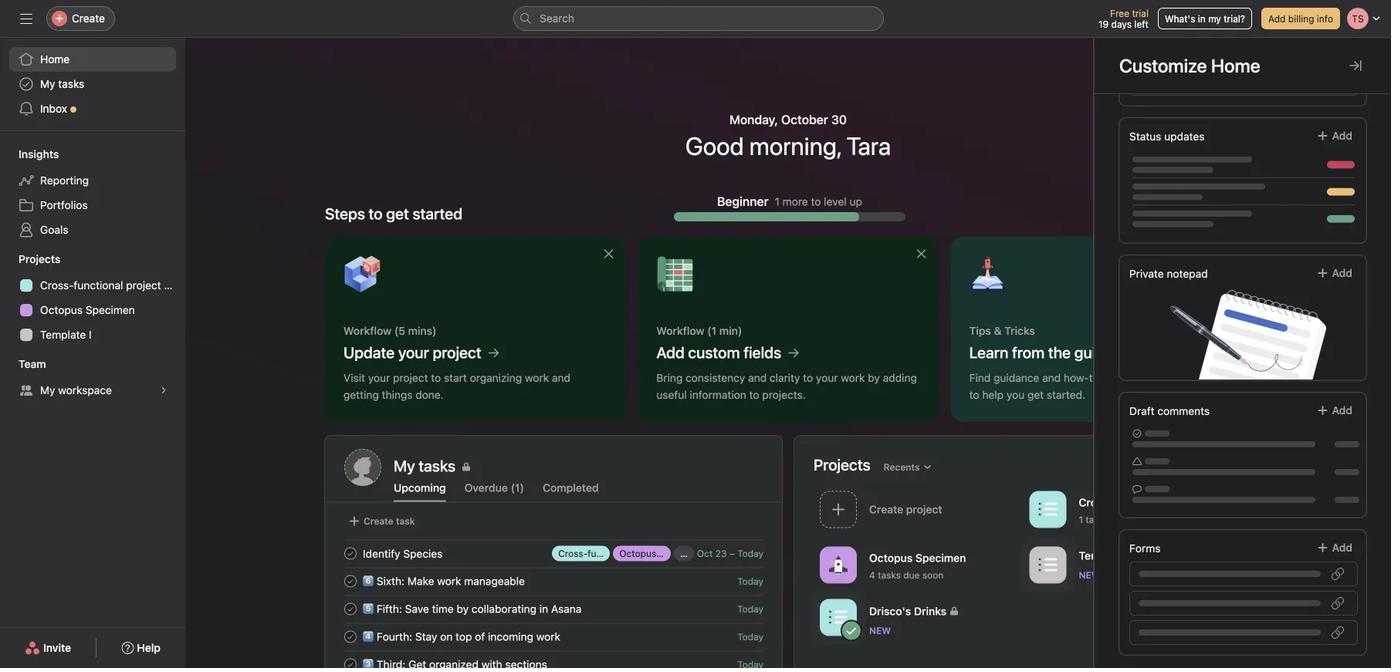 Task type: locate. For each thing, give the bounding box(es) containing it.
1 horizontal spatial octopus specimen
[[620, 549, 702, 560]]

manageable
[[464, 575, 525, 588]]

the
[[1049, 344, 1071, 362]]

workflow (1 min)
[[657, 325, 743, 338]]

(1)
[[511, 482, 524, 495]]

and for add custom fields
[[749, 372, 767, 385]]

team
[[19, 358, 46, 371]]

workflow up update
[[344, 325, 392, 338]]

cross- for cross-functional project plan 1 task due soon
[[1079, 497, 1114, 509]]

my for my tasks
[[40, 78, 55, 90]]

completed checkbox left 4️⃣
[[341, 628, 360, 647]]

0 vertical spatial create
[[72, 12, 105, 25]]

functional up template i link
[[74, 279, 123, 292]]

in inside button
[[1199, 13, 1206, 24]]

overdue
[[465, 482, 508, 495]]

completed image
[[341, 545, 360, 563], [341, 573, 360, 591], [341, 628, 360, 647]]

i inside template i new
[[1129, 550, 1132, 563]]

1 horizontal spatial workflow
[[657, 325, 705, 338]]

2 horizontal spatial and
[[1043, 372, 1061, 385]]

4 today from the top
[[738, 632, 764, 643]]

2 today button from the top
[[738, 604, 764, 615]]

octopus specimen link left 23
[[613, 546, 702, 562]]

0 vertical spatial list image
[[1039, 557, 1058, 575]]

2 and from the left
[[749, 372, 767, 385]]

inbox
[[40, 102, 67, 115]]

cross- right list icon
[[1079, 497, 1114, 509]]

tips
[[970, 325, 992, 338]]

1 horizontal spatial functional
[[1114, 497, 1165, 509]]

1 horizontal spatial octopus specimen link
[[613, 546, 702, 562]]

work right organizing
[[525, 372, 549, 385]]

tasks down home
[[58, 78, 84, 90]]

articles
[[1103, 372, 1139, 385]]

up
[[850, 195, 863, 208]]

left
[[1135, 19, 1149, 29]]

1 horizontal spatial template
[[1079, 550, 1127, 563]]

1 horizontal spatial by
[[868, 372, 880, 385]]

template i new
[[1079, 550, 1132, 581]]

status updates
[[1130, 130, 1205, 143]]

1 vertical spatial 1
[[1079, 515, 1084, 525]]

started.
[[1047, 389, 1086, 402]]

template inside template i link
[[40, 329, 86, 341]]

0 vertical spatial my
[[40, 78, 55, 90]]

1 my from the top
[[40, 78, 55, 90]]

your down (5 mins)
[[398, 344, 429, 362]]

project inside cross-functional project plan link
[[126, 279, 161, 292]]

bring consistency and clarity to your work by adding useful information to projects.
[[657, 372, 918, 402]]

what's
[[1166, 13, 1196, 24]]

4 completed checkbox from the top
[[341, 628, 360, 647]]

due up drisco's drinks
[[904, 570, 920, 581]]

0 horizontal spatial specimen
[[86, 304, 135, 317]]

1 add button from the top
[[1307, 122, 1363, 150]]

project for visit your project to start organizing work and getting things done.
[[393, 372, 428, 385]]

today button for asana
[[738, 604, 764, 615]]

1 vertical spatial create
[[364, 516, 394, 527]]

octopus specimen up template i link
[[40, 304, 135, 317]]

workflow (5 mins)
[[344, 325, 437, 338]]

0 horizontal spatial create
[[72, 12, 105, 25]]

project inside visit your project to start organizing work and getting things done.
[[393, 372, 428, 385]]

i up the teams element
[[89, 329, 92, 341]]

projects left the recents
[[814, 456, 871, 474]]

0 vertical spatial due
[[1107, 515, 1124, 525]]

octopus specimen left 23
[[620, 549, 702, 560]]

1 inside cross-functional project plan 1 task due soon
[[1079, 515, 1084, 525]]

2 horizontal spatial in
[[1199, 13, 1206, 24]]

and up started.
[[1043, 372, 1061, 385]]

cross- down "projects" dropdown button on the left top of the page
[[40, 279, 74, 292]]

learn
[[970, 344, 1009, 362]]

1 vertical spatial completed image
[[341, 573, 360, 591]]

upcoming button
[[394, 482, 446, 502]]

cross-functional project plan link
[[9, 273, 185, 298]]

list image left drisco's
[[830, 609, 848, 628]]

how-
[[1064, 372, 1090, 385]]

projects inside dropdown button
[[19, 253, 61, 266]]

1 vertical spatial tasks
[[878, 570, 901, 581]]

to left level
[[811, 195, 821, 208]]

0 horizontal spatial due
[[904, 570, 920, 581]]

october
[[782, 112, 829, 127]]

and inside visit your project to start organizing work and getting things done.
[[552, 372, 571, 385]]

1 vertical spatial today button
[[738, 604, 764, 615]]

0 horizontal spatial soon
[[923, 570, 944, 581]]

comments
[[1158, 405, 1211, 418]]

0 vertical spatial in
[[1199, 13, 1206, 24]]

Completed checkbox
[[341, 656, 360, 669]]

0 vertical spatial projects
[[19, 253, 61, 266]]

and inside find guidance and how-to articles in asana's library to help you get started.
[[1043, 372, 1061, 385]]

work inside visit your project to start organizing work and getting things done.
[[525, 372, 549, 385]]

in right articles
[[1142, 372, 1151, 385]]

add
[[1269, 13, 1286, 24], [1333, 129, 1353, 142], [1333, 267, 1353, 280], [657, 344, 685, 362], [1333, 404, 1353, 417], [1333, 542, 1353, 555]]

i inside projects element
[[89, 329, 92, 341]]

1 horizontal spatial due
[[1107, 515, 1124, 525]]

0 vertical spatial new
[[1079, 570, 1101, 581]]

0 vertical spatial tasks
[[58, 78, 84, 90]]

specimen down cross-functional project plan
[[86, 304, 135, 317]]

4
[[870, 570, 876, 581]]

get
[[1028, 389, 1044, 402]]

tara
[[847, 131, 892, 161]]

1 vertical spatial in
[[1142, 372, 1151, 385]]

my tasks link
[[9, 72, 176, 97]]

1 vertical spatial functional
[[1114, 497, 1165, 509]]

functional up forms
[[1114, 497, 1165, 509]]

Completed checkbox
[[341, 545, 360, 563], [341, 573, 360, 591], [341, 601, 360, 619], [341, 628, 360, 647]]

task up identify species
[[396, 516, 415, 527]]

search
[[540, 12, 575, 25]]

your for visit
[[368, 372, 390, 385]]

by left adding
[[868, 372, 880, 385]]

0 vertical spatial soon
[[1126, 515, 1148, 525]]

1 horizontal spatial new
[[1079, 570, 1101, 581]]

1 horizontal spatial soon
[[1126, 515, 1148, 525]]

i for template i
[[89, 329, 92, 341]]

1 left 'more'
[[775, 195, 780, 208]]

2 vertical spatial today button
[[738, 632, 764, 643]]

specimen down "create project" link
[[916, 552, 967, 565]]

1 horizontal spatial plan
[[1207, 497, 1229, 509]]

create inside create task button
[[364, 516, 394, 527]]

1
[[775, 195, 780, 208], [1079, 515, 1084, 525]]

2 completed image from the top
[[341, 573, 360, 591]]

to up done.
[[431, 372, 441, 385]]

draft
[[1130, 405, 1155, 418]]

tasks right 4
[[878, 570, 901, 581]]

top
[[456, 631, 472, 644]]

octopus up template i
[[40, 304, 83, 317]]

1 horizontal spatial dismiss image
[[916, 248, 928, 260]]

project inside cross-functional project plan 1 task due soon
[[1168, 497, 1204, 509]]

4️⃣
[[363, 631, 374, 644]]

template i
[[40, 329, 92, 341]]

5️⃣
[[363, 603, 374, 616]]

1 completed image from the top
[[341, 545, 360, 563]]

1 completed checkbox from the top
[[341, 545, 360, 563]]

1 horizontal spatial specimen
[[659, 549, 702, 560]]

0 horizontal spatial by
[[457, 603, 469, 616]]

my inside the teams element
[[40, 384, 55, 397]]

cross- inside projects element
[[40, 279, 74, 292]]

free
[[1111, 8, 1130, 19]]

plan inside cross-functional project plan 1 task due soon
[[1207, 497, 1229, 509]]

1 horizontal spatial 1
[[1079, 515, 1084, 525]]

octopus specimen inside projects element
[[40, 304, 135, 317]]

soon inside octopus specimen 4 tasks due soon
[[923, 570, 944, 581]]

0 horizontal spatial projects
[[19, 253, 61, 266]]

1 completed image from the top
[[341, 601, 360, 619]]

morning,
[[750, 131, 842, 161]]

in left my
[[1199, 13, 1206, 24]]

2 horizontal spatial specimen
[[916, 552, 967, 565]]

reporting link
[[9, 168, 176, 193]]

1 vertical spatial list image
[[830, 609, 848, 628]]

0 horizontal spatial octopus
[[40, 304, 83, 317]]

dismiss image
[[603, 248, 615, 260], [916, 248, 928, 260]]

workflow up custom
[[657, 325, 705, 338]]

customize home
[[1120, 55, 1261, 76]]

in inside find guidance and how-to articles in asana's library to help you get started.
[[1142, 372, 1151, 385]]

2 my from the top
[[40, 384, 55, 397]]

create inside create 'dropdown button'
[[72, 12, 105, 25]]

workflow for add
[[657, 325, 705, 338]]

template inside template i new
[[1079, 550, 1127, 563]]

plan
[[164, 279, 185, 292], [1207, 497, 1229, 509]]

your for update
[[398, 344, 429, 362]]

projects.
[[763, 389, 806, 402]]

1 vertical spatial new
[[870, 626, 891, 637]]

2 completed image from the top
[[341, 656, 360, 669]]

and right organizing
[[552, 372, 571, 385]]

0 horizontal spatial octopus specimen
[[40, 304, 135, 317]]

projects down goals
[[19, 253, 61, 266]]

project for cross-functional project plan
[[126, 279, 161, 292]]

0 vertical spatial completed image
[[341, 545, 360, 563]]

2 today from the top
[[738, 577, 764, 587]]

1 vertical spatial due
[[904, 570, 920, 581]]

your up getting
[[368, 372, 390, 385]]

i down cross-functional project plan 1 task due soon
[[1129, 550, 1132, 563]]

0 horizontal spatial task
[[396, 516, 415, 527]]

get started
[[386, 205, 463, 223]]

cross- inside cross-functional project plan 1 task due soon
[[1079, 497, 1114, 509]]

insights button
[[0, 147, 59, 162]]

1 horizontal spatial cross-
[[1079, 497, 1114, 509]]

cross-
[[40, 279, 74, 292], [1079, 497, 1114, 509]]

create for create task
[[364, 516, 394, 527]]

1 vertical spatial octopus specimen
[[620, 549, 702, 560]]

visit
[[344, 372, 365, 385]]

2 vertical spatial in
[[540, 603, 549, 616]]

functional inside cross-functional project plan 1 task due soon
[[1114, 497, 1165, 509]]

my for my workspace
[[40, 384, 55, 397]]

create task button
[[345, 511, 419, 533]]

list image down list icon
[[1039, 557, 1058, 575]]

task inside cross-functional project plan 1 task due soon
[[1086, 515, 1105, 525]]

list image
[[1039, 557, 1058, 575], [830, 609, 848, 628]]

my workspace
[[40, 384, 112, 397]]

0 horizontal spatial template
[[40, 329, 86, 341]]

to left 'projects.'
[[750, 389, 760, 402]]

create project
[[870, 504, 943, 516]]

see details, my workspace image
[[159, 386, 168, 395]]

in left asana
[[540, 603, 549, 616]]

add button
[[1307, 122, 1363, 150], [1307, 260, 1363, 287], [1307, 397, 1363, 425], [1307, 535, 1363, 562]]

19
[[1099, 19, 1109, 29]]

completed checkbox for identify
[[341, 545, 360, 563]]

1 horizontal spatial projects
[[814, 456, 871, 474]]

0 vertical spatial template
[[40, 329, 86, 341]]

things
[[382, 389, 413, 402]]

specimen
[[86, 304, 135, 317], [659, 549, 702, 560], [916, 552, 967, 565]]

teams element
[[0, 351, 185, 406]]

goals
[[40, 224, 68, 236]]

0 vertical spatial cross-
[[40, 279, 74, 292]]

2 completed checkbox from the top
[[341, 573, 360, 591]]

1 vertical spatial template
[[1079, 550, 1127, 563]]

plan inside projects element
[[164, 279, 185, 292]]

bring
[[657, 372, 683, 385]]

octopus specimen
[[40, 304, 135, 317], [620, 549, 702, 560]]

0 vertical spatial by
[[868, 372, 880, 385]]

0 vertical spatial plan
[[164, 279, 185, 292]]

0 vertical spatial functional
[[74, 279, 123, 292]]

0 horizontal spatial and
[[552, 372, 571, 385]]

0 horizontal spatial cross-
[[40, 279, 74, 292]]

completed image left 4️⃣
[[341, 628, 360, 647]]

completed image left '6️⃣'
[[341, 573, 360, 591]]

today for 6️⃣ sixth: make work manageable
[[738, 577, 764, 587]]

asana's
[[1154, 372, 1193, 385]]

your
[[398, 344, 429, 362], [368, 372, 390, 385], [816, 372, 838, 385]]

0 horizontal spatial octopus specimen link
[[9, 298, 176, 323]]

0 vertical spatial octopus specimen link
[[9, 298, 176, 323]]

recents
[[884, 462, 920, 473]]

functional for cross-functional project plan 1 task due soon
[[1114, 497, 1165, 509]]

specimen left 23
[[659, 549, 702, 560]]

1 and from the left
[[552, 372, 571, 385]]

0 horizontal spatial plan
[[164, 279, 185, 292]]

3 completed image from the top
[[341, 628, 360, 647]]

0 horizontal spatial 1
[[775, 195, 780, 208]]

0 vertical spatial i
[[89, 329, 92, 341]]

octopus specimen link
[[9, 298, 176, 323], [613, 546, 702, 562]]

create task
[[364, 516, 415, 527]]

0 horizontal spatial workflow
[[344, 325, 392, 338]]

0 vertical spatial octopus specimen
[[40, 304, 135, 317]]

3 today from the top
[[738, 604, 764, 615]]

and down fields at the bottom
[[749, 372, 767, 385]]

completed image
[[341, 601, 360, 619], [341, 656, 360, 669]]

1 today from the top
[[738, 549, 764, 560]]

private
[[1130, 268, 1165, 280]]

0 vertical spatial today button
[[738, 577, 764, 587]]

2 horizontal spatial your
[[816, 372, 838, 385]]

create up identify
[[364, 516, 394, 527]]

functional inside projects element
[[74, 279, 123, 292]]

to inside beginner 1 more to level up
[[811, 195, 821, 208]]

0 vertical spatial 1
[[775, 195, 780, 208]]

add billing info
[[1269, 13, 1334, 24]]

today button for work
[[738, 632, 764, 643]]

3 and from the left
[[1043, 372, 1061, 385]]

my down team
[[40, 384, 55, 397]]

search list box
[[514, 6, 884, 31]]

2 dismiss image from the left
[[916, 248, 928, 260]]

completed checkbox left 5️⃣
[[341, 601, 360, 619]]

create button
[[46, 6, 115, 31]]

completed image left identify
[[341, 545, 360, 563]]

octopus left …
[[620, 549, 657, 560]]

template left forms
[[1079, 550, 1127, 563]]

1 vertical spatial my
[[40, 384, 55, 397]]

0 horizontal spatial functional
[[74, 279, 123, 292]]

today button
[[738, 577, 764, 587], [738, 604, 764, 615], [738, 632, 764, 643]]

functional for cross-functional project plan
[[74, 279, 123, 292]]

add inside button
[[1269, 13, 1286, 24]]

today for 5️⃣ fifth: save time by collaborating in asana
[[738, 604, 764, 615]]

add profile photo image
[[345, 450, 382, 487]]

my up inbox
[[40, 78, 55, 90]]

0 vertical spatial completed image
[[341, 601, 360, 619]]

fields
[[744, 344, 782, 362]]

1 right list icon
[[1079, 515, 1084, 525]]

3 today button from the top
[[738, 632, 764, 643]]

2 workflow from the left
[[657, 325, 705, 338]]

completed image for 4️⃣
[[341, 628, 360, 647]]

1 vertical spatial soon
[[923, 570, 944, 581]]

template up team
[[40, 329, 86, 341]]

0 horizontal spatial your
[[368, 372, 390, 385]]

1 horizontal spatial tasks
[[878, 570, 901, 581]]

2 horizontal spatial octopus
[[870, 552, 913, 565]]

1 vertical spatial octopus specimen link
[[613, 546, 702, 562]]

useful
[[657, 389, 687, 402]]

octopus up 4
[[870, 552, 913, 565]]

1 vertical spatial projects
[[814, 456, 871, 474]]

drisco's drinks
[[870, 606, 947, 618]]

portfolios
[[40, 199, 88, 212]]

tasks inside octopus specimen 4 tasks due soon
[[878, 570, 901, 581]]

my inside global element
[[40, 78, 55, 90]]

0 horizontal spatial in
[[540, 603, 549, 616]]

3 add button from the top
[[1307, 397, 1363, 425]]

1 horizontal spatial task
[[1086, 515, 1105, 525]]

0 horizontal spatial new
[[870, 626, 891, 637]]

3 completed checkbox from the top
[[341, 601, 360, 619]]

your inside visit your project to start organizing work and getting things done.
[[368, 372, 390, 385]]

overdue (1) button
[[465, 482, 524, 502]]

completed checkbox for 6️⃣
[[341, 573, 360, 591]]

1 vertical spatial plan
[[1207, 497, 1229, 509]]

create up home link
[[72, 12, 105, 25]]

your right clarity
[[816, 372, 838, 385]]

0 horizontal spatial tasks
[[58, 78, 84, 90]]

2 add button from the top
[[1307, 260, 1363, 287]]

1 horizontal spatial i
[[1129, 550, 1132, 563]]

trial?
[[1225, 13, 1246, 24]]

beginner 1 more to level up
[[718, 194, 863, 209]]

task up template i new
[[1086, 515, 1105, 525]]

and inside the bring consistency and clarity to your work by adding useful information to projects.
[[749, 372, 767, 385]]

1 dismiss image from the left
[[603, 248, 615, 260]]

cross-functional project plan
[[40, 279, 185, 292]]

add for status updates
[[1333, 129, 1353, 142]]

completed checkbox left '6️⃣'
[[341, 573, 360, 591]]

1 horizontal spatial your
[[398, 344, 429, 362]]

clarity
[[770, 372, 801, 385]]

1 vertical spatial by
[[457, 603, 469, 616]]

today for 4️⃣ fourth: stay on top of incoming work
[[738, 632, 764, 643]]

my
[[1209, 13, 1222, 24]]

time
[[432, 603, 454, 616]]

by right the time
[[457, 603, 469, 616]]

2 vertical spatial completed image
[[341, 628, 360, 647]]

1 horizontal spatial and
[[749, 372, 767, 385]]

octopus specimen link down cross-functional project plan
[[9, 298, 176, 323]]

task inside create task button
[[396, 516, 415, 527]]

completed checkbox left identify
[[341, 545, 360, 563]]

0 horizontal spatial dismiss image
[[603, 248, 615, 260]]

soon up drinks
[[923, 570, 944, 581]]

collaborating
[[472, 603, 537, 616]]

days
[[1112, 19, 1132, 29]]

customize button
[[1164, 93, 1252, 121]]

my tasks link
[[394, 456, 763, 478]]

1 horizontal spatial in
[[1142, 372, 1151, 385]]

1 workflow from the left
[[344, 325, 392, 338]]

to inside visit your project to start organizing work and getting things done.
[[431, 372, 441, 385]]

due inside cross-functional project plan 1 task due soon
[[1107, 515, 1124, 525]]

today
[[738, 549, 764, 560], [738, 577, 764, 587], [738, 604, 764, 615], [738, 632, 764, 643]]

1 vertical spatial completed image
[[341, 656, 360, 669]]

soon up forms
[[1126, 515, 1148, 525]]

1 vertical spatial i
[[1129, 550, 1132, 563]]

due up template i new
[[1107, 515, 1124, 525]]

5️⃣ fifth: save time by collaborating in asana
[[363, 603, 582, 616]]

work left adding
[[841, 372, 865, 385]]

customize
[[1189, 101, 1242, 114]]

1 horizontal spatial create
[[364, 516, 394, 527]]

0 horizontal spatial i
[[89, 329, 92, 341]]

1 vertical spatial cross-
[[1079, 497, 1114, 509]]



Task type: describe. For each thing, give the bounding box(es) containing it.
add button for notepad
[[1307, 260, 1363, 287]]

add for private notepad
[[1333, 267, 1353, 280]]

octopus specimen 4 tasks due soon
[[870, 552, 967, 581]]

work right make
[[437, 575, 461, 588]]

help button
[[111, 635, 171, 663]]

template for template i new
[[1079, 550, 1127, 563]]

find
[[970, 372, 991, 385]]

completed checkbox for 4️⃣
[[341, 628, 360, 647]]

cross-functional project plan 1 task due soon
[[1079, 497, 1229, 525]]

info
[[1318, 13, 1334, 24]]

(1 min)
[[708, 325, 743, 338]]

soon inside cross-functional project plan 1 task due soon
[[1126, 515, 1148, 525]]

octopus inside octopus specimen 4 tasks due soon
[[870, 552, 913, 565]]

hide sidebar image
[[20, 12, 32, 25]]

workflow for update
[[344, 325, 392, 338]]

add for draft comments
[[1333, 404, 1353, 417]]

create for create
[[72, 12, 105, 25]]

completed image for 6️⃣
[[341, 573, 360, 591]]

good
[[686, 131, 744, 161]]

fifth:
[[377, 603, 402, 616]]

1 inside beginner 1 more to level up
[[775, 195, 780, 208]]

template for template i
[[40, 329, 86, 341]]

plan for cross-functional project plan 1 task due soon
[[1207, 497, 1229, 509]]

insights element
[[0, 141, 185, 246]]

workspace
[[58, 384, 112, 397]]

drisco's
[[870, 606, 912, 618]]

done.
[[416, 389, 444, 402]]

from
[[1013, 344, 1045, 362]]

of
[[475, 631, 485, 644]]

add billing info button
[[1262, 8, 1341, 29]]

dismiss image for project
[[603, 248, 615, 260]]

new inside template i new
[[1079, 570, 1101, 581]]

completed image for completed option for 5️⃣
[[341, 601, 360, 619]]

team button
[[0, 357, 46, 372]]

getting
[[344, 389, 379, 402]]

steps
[[325, 205, 365, 223]]

23
[[716, 549, 727, 560]]

private notepad
[[1130, 268, 1209, 280]]

add button for updates
[[1307, 122, 1363, 150]]

information
[[690, 389, 747, 402]]

dismiss image for fields
[[916, 248, 928, 260]]

inbox link
[[9, 97, 176, 121]]

0 horizontal spatial list image
[[830, 609, 848, 628]]

4 add button from the top
[[1307, 535, 1363, 562]]

your inside the bring consistency and clarity to your work by adding useful information to projects.
[[816, 372, 838, 385]]

updates
[[1165, 130, 1205, 143]]

update
[[344, 344, 395, 362]]

1 today button from the top
[[738, 577, 764, 587]]

my workspace link
[[9, 378, 176, 403]]

…
[[681, 549, 688, 560]]

work inside the bring consistency and clarity to your work by adding useful information to projects.
[[841, 372, 865, 385]]

to down the guide
[[1090, 372, 1100, 385]]

plan for cross-functional project plan
[[164, 279, 185, 292]]

tasks inside global element
[[58, 78, 84, 90]]

home link
[[9, 47, 176, 72]]

guidance
[[994, 372, 1040, 385]]

in for asana's
[[1142, 372, 1151, 385]]

more
[[783, 195, 809, 208]]

reporting
[[40, 174, 89, 187]]

my tasks
[[394, 457, 456, 475]]

to right steps
[[369, 205, 383, 223]]

upcoming
[[394, 482, 446, 495]]

to right clarity
[[804, 372, 814, 385]]

identify
[[363, 548, 401, 561]]

update your project
[[344, 344, 482, 362]]

scroll card carousel right image
[[1246, 325, 1258, 338]]

adding
[[883, 372, 918, 385]]

cross- for cross-functional project plan
[[40, 279, 74, 292]]

oct
[[697, 549, 713, 560]]

and for learn from the guide
[[1043, 372, 1061, 385]]

30
[[832, 112, 847, 127]]

6️⃣ sixth: make work manageable
[[363, 575, 525, 588]]

billing
[[1289, 13, 1315, 24]]

completed image for identify
[[341, 545, 360, 563]]

(5 mins)
[[395, 325, 437, 338]]

1 horizontal spatial octopus
[[620, 549, 657, 560]]

create project link
[[814, 487, 1024, 536]]

1 horizontal spatial list image
[[1039, 557, 1058, 575]]

organizing
[[470, 372, 522, 385]]

add button for comments
[[1307, 397, 1363, 425]]

draft comments
[[1130, 405, 1211, 418]]

add custom fields
[[657, 344, 782, 362]]

notepad
[[1167, 268, 1209, 280]]

project for update your project
[[433, 344, 482, 362]]

fourth:
[[377, 631, 413, 644]]

close customization pane image
[[1350, 59, 1363, 72]]

project for cross-functional project plan 1 task due soon
[[1168, 497, 1204, 509]]

due inside octopus specimen 4 tasks due soon
[[904, 570, 920, 581]]

global element
[[0, 38, 185, 131]]

forms
[[1130, 543, 1161, 555]]

i for template i new
[[1129, 550, 1132, 563]]

add for forms
[[1333, 542, 1353, 555]]

what's in my trial?
[[1166, 13, 1246, 24]]

completed checkbox for 5️⃣
[[341, 601, 360, 619]]

completed
[[543, 482, 599, 495]]

start
[[444, 372, 467, 385]]

projects element
[[0, 246, 185, 351]]

& tricks
[[995, 325, 1036, 338]]

template i link
[[9, 323, 176, 348]]

make
[[408, 575, 434, 588]]

specimen inside projects element
[[86, 304, 135, 317]]

invite
[[43, 642, 71, 655]]

specimen inside octopus specimen 4 tasks due soon
[[916, 552, 967, 565]]

visit your project to start organizing work and getting things done.
[[344, 372, 571, 402]]

stay
[[416, 631, 437, 644]]

to down find at the bottom of the page
[[970, 389, 980, 402]]

completed image for completed checkbox
[[341, 656, 360, 669]]

species
[[403, 548, 443, 561]]

sixth:
[[377, 575, 405, 588]]

overdue (1)
[[465, 482, 524, 495]]

recents button
[[877, 457, 940, 479]]

help
[[137, 642, 161, 655]]

list image
[[1039, 501, 1058, 519]]

by inside the bring consistency and clarity to your work by adding useful information to projects.
[[868, 372, 880, 385]]

steps to get started
[[325, 205, 463, 223]]

rocket image
[[830, 557, 848, 575]]

4️⃣ fourth: stay on top of incoming work
[[363, 631, 561, 644]]

status
[[1130, 130, 1162, 143]]

work down asana
[[537, 631, 561, 644]]

6️⃣
[[363, 575, 374, 588]]

oct 23 – today
[[697, 549, 764, 560]]

in for asana
[[540, 603, 549, 616]]

tips & tricks learn from the guide
[[970, 325, 1114, 362]]

drinks
[[915, 606, 947, 618]]

octopus inside projects element
[[40, 304, 83, 317]]



Task type: vqa. For each thing, say whether or not it's contained in the screenshot.
Add to starred 'icon'
no



